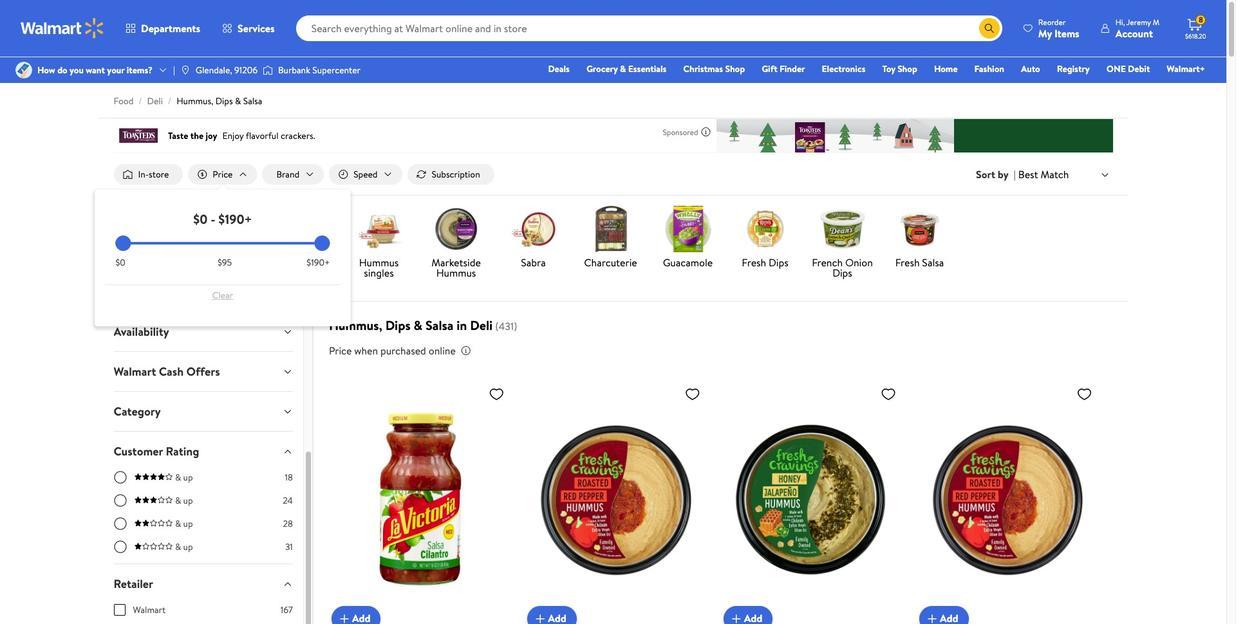 Task type: locate. For each thing, give the bounding box(es) containing it.
& up for 18
[[175, 471, 193, 484]]

onion
[[845, 256, 873, 270]]

1 fresh from the left
[[742, 256, 766, 270]]

walmart
[[114, 364, 156, 380], [133, 604, 166, 617]]

availability button
[[103, 312, 303, 352]]

food / deli / hummus, dips & salsa
[[114, 95, 262, 108]]

burbank supercenter
[[278, 64, 361, 77]]

0 vertical spatial price
[[213, 168, 233, 181]]

1 horizontal spatial price
[[329, 344, 352, 358]]

walmart+
[[1167, 62, 1205, 75]]

0 vertical spatial walmart
[[114, 364, 156, 380]]

0 vertical spatial $190+
[[219, 211, 252, 228]]

walmart cash offers tab
[[103, 352, 303, 392]]

electronics
[[822, 62, 866, 75]]

1 vertical spatial |
[[1014, 167, 1016, 182]]

add to cart image
[[337, 612, 352, 625], [533, 612, 548, 625], [925, 612, 940, 625]]

french onion dips image
[[819, 206, 866, 252]]

2 & up from the top
[[175, 495, 193, 507]]

category button
[[103, 392, 303, 431]]

shop right 'christmas'
[[725, 62, 745, 75]]

fresh down fresh dips image at the top of page
[[742, 256, 766, 270]]

$0 down hummus image
[[116, 256, 125, 269]]

customer rating
[[114, 444, 199, 460]]

0 vertical spatial deli
[[147, 95, 163, 108]]

salsa
[[243, 95, 262, 108], [922, 256, 944, 270], [426, 317, 454, 334]]

3 add to cart image from the left
[[925, 612, 940, 625]]

 image
[[15, 62, 32, 79]]

how do you want your items?
[[37, 64, 153, 77]]

1 horizontal spatial /
[[168, 95, 171, 108]]

1 horizontal spatial $0
[[193, 211, 208, 228]]

4 up from the top
[[183, 541, 193, 554]]

legal information image
[[461, 346, 471, 356]]

0 horizontal spatial deli
[[147, 95, 163, 108]]

grocery
[[587, 62, 618, 75]]

customer rating option group
[[114, 471, 293, 564]]

price when purchased online
[[329, 344, 456, 358]]

toy
[[882, 62, 896, 75]]

availability tab
[[103, 312, 303, 352]]

0 horizontal spatial price
[[213, 168, 233, 181]]

shop for toy shop
[[898, 62, 917, 75]]

24
[[283, 495, 293, 507]]

1 horizontal spatial hummus
[[359, 256, 399, 270]]

salsa down the fresh salsa image
[[922, 256, 944, 270]]

3 up from the top
[[183, 518, 193, 531]]

0 horizontal spatial salsa
[[243, 95, 262, 108]]

None checkbox
[[114, 605, 125, 616]]

0 horizontal spatial add to cart image
[[337, 612, 352, 625]]

walmart cash offers
[[114, 364, 220, 380]]

fresh
[[742, 256, 766, 270], [895, 256, 920, 270]]

sponsored
[[663, 127, 698, 137]]

0 vertical spatial $0
[[193, 211, 208, 228]]

by
[[998, 167, 1009, 182]]

grocery & essentials
[[587, 62, 667, 75]]

1 out of 5 stars and up, 31 items radio
[[114, 541, 127, 554]]

sabra
[[521, 256, 546, 270]]

hummus down hummus image
[[127, 256, 167, 270]]

hummus inside "link"
[[359, 256, 399, 270]]

up for 24
[[183, 495, 193, 507]]

hummus, down "glendale,"
[[177, 95, 213, 108]]

2 horizontal spatial add to cart image
[[925, 612, 940, 625]]

1 up from the top
[[183, 471, 193, 484]]

walmart inside dropdown button
[[114, 364, 156, 380]]

 image left "glendale,"
[[180, 65, 190, 75]]

hummus inside the roasted red pepper hummus
[[283, 276, 320, 290]]

0 vertical spatial |
[[173, 64, 175, 77]]

hummus down marketside hummus 'image'
[[436, 266, 476, 280]]

8
[[1199, 14, 1203, 25]]

items
[[1055, 26, 1080, 40]]

hummus down "roasted"
[[283, 276, 320, 290]]

price for price
[[213, 168, 233, 181]]

fresh cravings roasted red pepper hummus dip, 10 oz., ready to eat, recyclable plastic image
[[528, 381, 705, 622]]

0 horizontal spatial hummus,
[[177, 95, 213, 108]]

electronics link
[[816, 62, 871, 76]]

add to favorites list, fresh cravings roasted red pepper hummus dip, 17 oz., ready to eat, recyclable plastic image
[[1077, 386, 1092, 402]]

& up for 31
[[175, 541, 193, 554]]

services
[[238, 21, 275, 35]]

hummus down hummus singles image on the left top of page
[[359, 256, 399, 270]]

 image for glendale, 91206
[[180, 65, 190, 75]]

hummus link
[[114, 206, 181, 270]]

3 & up from the top
[[175, 518, 193, 531]]

price left when
[[329, 344, 352, 358]]

spicy hummus image
[[201, 206, 248, 252]]

up for 18
[[183, 471, 193, 484]]

1 horizontal spatial salsa
[[426, 317, 454, 334]]

1 vertical spatial price
[[329, 344, 352, 358]]

1 horizontal spatial hummus
[[283, 276, 320, 290]]

fresh cravings honey jalapeno hummus, 10 oz., ready to eat, recyclable plastic image
[[724, 381, 901, 622]]

28
[[283, 518, 293, 531]]

rating
[[166, 444, 199, 460]]

1 horizontal spatial deli
[[470, 317, 493, 334]]

4 & up from the top
[[175, 541, 193, 554]]

1 horizontal spatial shop
[[898, 62, 917, 75]]

walmart left the cash
[[114, 364, 156, 380]]

1 vertical spatial hummus,
[[329, 317, 382, 334]]

2 horizontal spatial salsa
[[922, 256, 944, 270]]

hummus inside "link"
[[206, 266, 243, 280]]

price button
[[188, 164, 257, 185]]

fresh dips image
[[742, 206, 788, 252]]

price
[[213, 168, 233, 181], [329, 344, 352, 358]]

1 horizontal spatial |
[[1014, 167, 1016, 182]]

1 & up from the top
[[175, 471, 193, 484]]

$95
[[218, 256, 232, 269]]

deals link
[[542, 62, 576, 76]]

2 shop from the left
[[898, 62, 917, 75]]

store
[[149, 168, 169, 181]]

shop for christmas shop
[[725, 62, 745, 75]]

2 up from the top
[[183, 495, 193, 507]]

in-store
[[138, 168, 169, 181]]

roasted red pepper hummus
[[275, 256, 328, 290]]

add to cart image
[[729, 612, 744, 625]]

offers
[[186, 364, 220, 380]]

0 horizontal spatial hummus
[[127, 256, 167, 270]]

price inside "dropdown button"
[[213, 168, 233, 181]]

0 horizontal spatial $0
[[116, 256, 125, 269]]

dips down glendale, 91206
[[216, 95, 233, 108]]

|
[[173, 64, 175, 77], [1014, 167, 1016, 182]]

account
[[1116, 26, 1153, 40]]

0 vertical spatial hummus,
[[177, 95, 213, 108]]

registry link
[[1051, 62, 1096, 76]]

0 horizontal spatial /
[[139, 95, 142, 108]]

1 vertical spatial deli
[[470, 317, 493, 334]]

price up $0 - $190+
[[213, 168, 233, 181]]

1 horizontal spatial  image
[[263, 64, 273, 77]]

hummus singles link
[[345, 206, 412, 281]]

2 add to cart image from the left
[[533, 612, 548, 625]]

| right by
[[1014, 167, 1016, 182]]

speed button
[[329, 164, 402, 185]]

hummus
[[127, 256, 167, 270], [359, 256, 399, 270], [436, 266, 476, 280]]

brand
[[277, 168, 300, 181]]

1 shop from the left
[[725, 62, 745, 75]]

 image for burbank supercenter
[[263, 64, 273, 77]]

glendale, 91206
[[196, 64, 258, 77]]

fashion link
[[969, 62, 1010, 76]]

1 vertical spatial $190+
[[307, 256, 330, 269]]

| up food / deli / hummus, dips & salsa
[[173, 64, 175, 77]]

/ left deli link
[[139, 95, 142, 108]]

1 vertical spatial $0
[[116, 256, 125, 269]]

tab
[[103, 272, 303, 312]]

spicy hummus link
[[191, 206, 258, 281]]

(431)
[[495, 319, 517, 334]]

1 add to cart image from the left
[[337, 612, 352, 625]]

shop inside 'link'
[[898, 62, 917, 75]]

hummus for hummus singles
[[359, 256, 399, 270]]

$190+
[[219, 211, 252, 228], [307, 256, 330, 269]]

 image
[[263, 64, 273, 77], [180, 65, 190, 75]]

add to cart image for fresh cravings roasted red pepper hummus dip, 17 oz., ready to eat, recyclable plastic image
[[925, 612, 940, 625]]

fresh salsa image
[[897, 206, 943, 252]]

1 horizontal spatial fresh
[[895, 256, 920, 270]]

0 horizontal spatial shop
[[725, 62, 745, 75]]

deli
[[147, 95, 163, 108], [470, 317, 493, 334]]

$0 left -
[[193, 211, 208, 228]]

hummus, up when
[[329, 317, 382, 334]]

$618.20
[[1185, 32, 1206, 41]]

fresh for fresh dips
[[742, 256, 766, 270]]

in-store button
[[114, 164, 183, 185]]

salsa down 91206
[[243, 95, 262, 108]]

roasted red pepper hummus image
[[278, 206, 325, 252]]

sabra link
[[500, 206, 567, 270]]

1 vertical spatial walmart
[[133, 604, 166, 617]]

marketside
[[432, 256, 481, 270]]

0 horizontal spatial fresh
[[742, 256, 766, 270]]

2 horizontal spatial hummus
[[436, 266, 476, 280]]

 image right 91206
[[263, 64, 273, 77]]

salsa left in
[[426, 317, 454, 334]]

subscription
[[432, 168, 480, 181]]

dips down fresh dips image at the top of page
[[769, 256, 789, 270]]

purchased
[[381, 344, 426, 358]]

0 vertical spatial salsa
[[243, 95, 262, 108]]

hummus image
[[124, 206, 170, 252]]

subscription button
[[407, 164, 494, 185]]

up for 28
[[183, 518, 193, 531]]

shop right toy on the right of the page
[[898, 62, 917, 75]]

0 horizontal spatial  image
[[180, 65, 190, 75]]

speed
[[354, 168, 378, 181]]

/
[[139, 95, 142, 108], [168, 95, 171, 108]]

0 horizontal spatial hummus
[[206, 266, 243, 280]]

marketside hummus image
[[433, 206, 479, 252]]

hummus,
[[177, 95, 213, 108], [329, 317, 382, 334]]

1 horizontal spatial add to cart image
[[533, 612, 548, 625]]

/ right deli link
[[168, 95, 171, 108]]

burbank
[[278, 64, 310, 77]]

walmart down retailer
[[133, 604, 166, 617]]

dips down french onion dips image
[[833, 266, 852, 280]]

clear
[[212, 289, 233, 302]]

$0 - $190+
[[193, 211, 252, 228]]

91206
[[234, 64, 258, 77]]

2 fresh from the left
[[895, 256, 920, 270]]

1 horizontal spatial hummus,
[[329, 317, 382, 334]]

when
[[354, 344, 378, 358]]

m
[[1153, 16, 1160, 27]]

deli right in
[[470, 317, 493, 334]]

deli right food link
[[147, 95, 163, 108]]

fresh down the fresh salsa image
[[895, 256, 920, 270]]

hummus up "clear" at left
[[206, 266, 243, 280]]



Task type: vqa. For each thing, say whether or not it's contained in the screenshot.
leftmost  icon
yes



Task type: describe. For each thing, give the bounding box(es) containing it.
up for 31
[[183, 541, 193, 554]]

1 vertical spatial salsa
[[922, 256, 944, 270]]

french onion dips
[[812, 256, 873, 280]]

one debit link
[[1101, 62, 1156, 76]]

fresh dips
[[742, 256, 789, 270]]

christmas shop link
[[678, 62, 751, 76]]

food
[[114, 95, 133, 108]]

reorder my items
[[1039, 16, 1080, 40]]

add to cart image for 'la victoria salsa cilantro mild, 16 oz' image
[[337, 612, 352, 625]]

$190 range field
[[116, 242, 330, 245]]

& up for 28
[[175, 518, 193, 531]]

hummus inside marketside hummus
[[436, 266, 476, 280]]

online
[[429, 344, 456, 358]]

sort and filter section element
[[98, 154, 1128, 195]]

$0 for $0
[[116, 256, 125, 269]]

walmart image
[[21, 18, 104, 39]]

sort by |
[[976, 167, 1016, 182]]

auto
[[1021, 62, 1040, 75]]

debit
[[1128, 62, 1150, 75]]

red
[[314, 256, 328, 270]]

supercenter
[[312, 64, 361, 77]]

3 out of 5 stars and up, 24 items radio
[[114, 495, 127, 507]]

2 out of 5 stars and up, 28 items radio
[[114, 518, 127, 531]]

auto link
[[1015, 62, 1046, 76]]

roasted red pepper hummus link
[[268, 206, 335, 291]]

your
[[107, 64, 124, 77]]

customer rating tab
[[103, 432, 303, 471]]

4 out of 5 stars and up, 18 items radio
[[114, 471, 127, 484]]

$0 for $0 - $190+
[[193, 211, 208, 228]]

31
[[285, 541, 293, 554]]

pepper
[[286, 266, 318, 280]]

toy shop
[[882, 62, 917, 75]]

christmas shop
[[683, 62, 745, 75]]

sort
[[976, 167, 995, 182]]

| inside sort and filter section element
[[1014, 167, 1016, 182]]

my
[[1039, 26, 1052, 40]]

guacamole link
[[655, 206, 721, 270]]

roasted
[[275, 256, 311, 270]]

charcuterie link
[[577, 206, 644, 270]]

grocery & essentials link
[[581, 62, 672, 76]]

walmart+ link
[[1161, 62, 1211, 76]]

1 horizontal spatial $190+
[[307, 256, 330, 269]]

marketside hummus link
[[423, 206, 490, 281]]

dips up purchased
[[385, 317, 411, 334]]

1 / from the left
[[139, 95, 142, 108]]

home link
[[928, 62, 964, 76]]

best match button
[[1016, 166, 1113, 183]]

you
[[70, 64, 84, 77]]

hummus, dips & salsa in deli (431)
[[329, 317, 517, 334]]

do
[[57, 64, 67, 77]]

category
[[114, 404, 161, 420]]

fresh dips link
[[732, 206, 799, 270]]

sabra image
[[510, 206, 557, 252]]

guacamole image
[[665, 206, 711, 252]]

& up for 24
[[175, 495, 193, 507]]

departments button
[[115, 13, 211, 44]]

retailer tab
[[103, 565, 303, 604]]

gift finder link
[[756, 62, 811, 76]]

price for price when purchased online
[[329, 344, 352, 358]]

how
[[37, 64, 55, 77]]

registry
[[1057, 62, 1090, 75]]

0 horizontal spatial $190+
[[219, 211, 252, 228]]

search icon image
[[984, 23, 995, 33]]

charcuterie
[[584, 256, 637, 270]]

fresh cravings roasted red pepper hummus dip, 17 oz., ready to eat, recyclable plastic image
[[920, 381, 1097, 622]]

one
[[1107, 62, 1126, 75]]

hi,
[[1116, 16, 1125, 27]]

in
[[457, 317, 467, 334]]

retailer button
[[103, 565, 303, 604]]

gift
[[762, 62, 778, 75]]

-
[[211, 211, 215, 228]]

0 horizontal spatial |
[[173, 64, 175, 77]]

fresh salsa link
[[886, 206, 953, 270]]

8 $618.20
[[1185, 14, 1206, 41]]

walmart for walmart cash offers
[[114, 364, 156, 380]]

guacamole
[[663, 256, 713, 270]]

walmart cash offers button
[[103, 352, 303, 392]]

retailer
[[114, 576, 153, 592]]

walmart for walmart
[[133, 604, 166, 617]]

charcuterie image
[[588, 206, 634, 252]]

add to favorites list, fresh cravings honey jalapeno hummus, 10 oz., ready to eat, recyclable plastic image
[[881, 386, 896, 402]]

$0 range field
[[116, 242, 330, 245]]

items?
[[127, 64, 153, 77]]

hummus singles image
[[356, 206, 402, 252]]

home
[[934, 62, 958, 75]]

ad disclaimer and feedback for skylinedisplayad image
[[701, 127, 711, 137]]

glendale,
[[196, 64, 232, 77]]

gift finder
[[762, 62, 805, 75]]

brand button
[[262, 164, 324, 185]]

la victoria salsa cilantro mild, 16 oz image
[[332, 381, 510, 622]]

reorder
[[1039, 16, 1066, 27]]

food link
[[114, 95, 133, 108]]

departments
[[141, 21, 200, 35]]

add to favorites list, la victoria salsa cilantro mild, 16 oz image
[[489, 386, 504, 402]]

add to cart image for fresh cravings roasted red pepper hummus dip, 10 oz., ready to eat, recyclable plastic image
[[533, 612, 548, 625]]

2 vertical spatial salsa
[[426, 317, 454, 334]]

Walmart Site-Wide search field
[[296, 15, 1002, 41]]

spicy hummus
[[206, 256, 243, 280]]

availability
[[114, 324, 169, 340]]

167
[[281, 604, 293, 617]]

dips inside 'french onion dips'
[[833, 266, 852, 280]]

spicy
[[213, 256, 236, 270]]

fresh for fresh salsa
[[895, 256, 920, 270]]

want
[[86, 64, 105, 77]]

french onion dips link
[[809, 206, 876, 281]]

deals
[[548, 62, 570, 75]]

customer
[[114, 444, 163, 460]]

add to favorites list, fresh cravings roasted red pepper hummus dip, 10 oz., ready to eat, recyclable plastic image
[[685, 386, 700, 402]]

services button
[[211, 13, 286, 44]]

Search search field
[[296, 15, 1002, 41]]

category tab
[[103, 392, 303, 431]]

2 / from the left
[[168, 95, 171, 108]]

christmas
[[683, 62, 723, 75]]

jeremy
[[1127, 16, 1151, 27]]

hummus for hummus
[[127, 256, 167, 270]]

hummus singles
[[359, 256, 399, 280]]

cash
[[159, 364, 184, 380]]

clear button
[[116, 285, 330, 306]]

best match
[[1019, 167, 1069, 181]]



